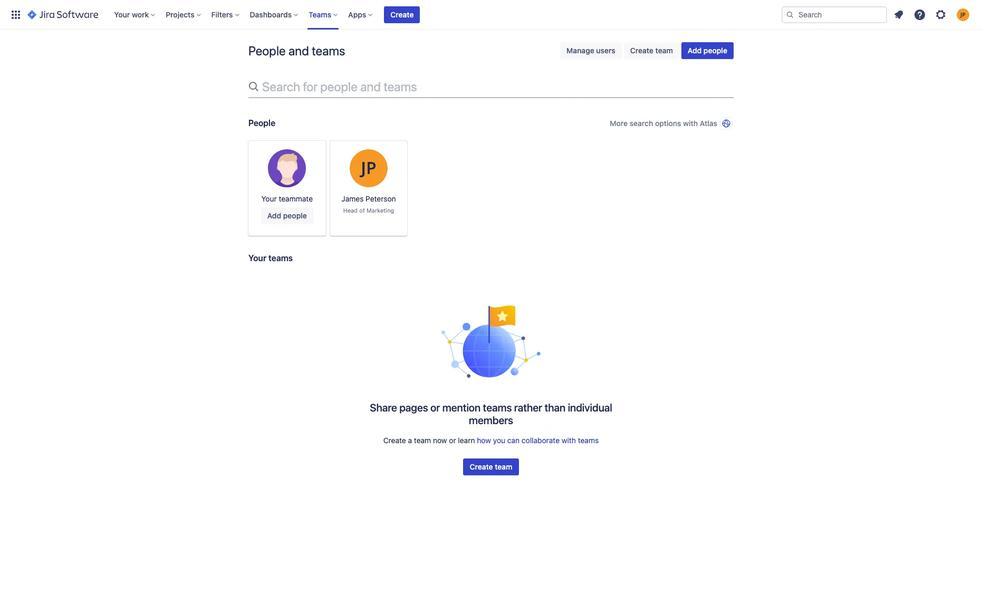 Task type: locate. For each thing, give the bounding box(es) containing it.
people
[[704, 46, 728, 55], [320, 79, 358, 94], [283, 211, 307, 220]]

people
[[249, 43, 286, 58], [249, 118, 275, 128]]

james peterson head of marketing
[[342, 194, 396, 214]]

your teams
[[249, 253, 293, 263]]

team for leftmost create team button
[[495, 462, 513, 471]]

0 horizontal spatial with
[[562, 436, 576, 445]]

0 vertical spatial your
[[114, 10, 130, 19]]

1 vertical spatial create team
[[470, 462, 513, 471]]

add people
[[688, 46, 728, 55], [267, 211, 307, 220]]

peterson
[[366, 194, 396, 203]]

or right 'now'
[[449, 436, 456, 445]]

marketing
[[367, 207, 394, 214]]

create right "apps" popup button
[[391, 10, 414, 19]]

james
[[342, 194, 364, 203]]

0 vertical spatial create team
[[630, 46, 673, 55]]

create
[[391, 10, 414, 19], [630, 46, 654, 55], [384, 436, 406, 445], [470, 462, 493, 471]]

more
[[610, 119, 628, 128]]

2 horizontal spatial people
[[704, 46, 728, 55]]

with inside more search options with atlas button
[[683, 119, 698, 128]]

create team button right users
[[624, 42, 680, 59]]

teams inside share pages or mention teams rather than individual members
[[483, 402, 512, 414]]

1 vertical spatial team
[[414, 436, 431, 445]]

dashboards
[[250, 10, 292, 19]]

with
[[683, 119, 698, 128], [562, 436, 576, 445]]

1 horizontal spatial with
[[683, 119, 698, 128]]

options
[[655, 119, 681, 128]]

team
[[656, 46, 673, 55], [414, 436, 431, 445], [495, 462, 513, 471]]

more search options with atlas button
[[609, 115, 734, 132]]

how you can collaborate with teams link
[[477, 436, 599, 445]]

create right users
[[630, 46, 654, 55]]

your inside popup button
[[114, 10, 130, 19]]

1 vertical spatial create team button
[[464, 459, 519, 475]]

0 horizontal spatial people
[[283, 211, 307, 220]]

create left a
[[384, 436, 406, 445]]

create team for right create team button
[[630, 46, 673, 55]]

learn
[[458, 436, 475, 445]]

jira software image
[[27, 8, 98, 21], [27, 8, 98, 21]]

people and teams
[[249, 43, 345, 58]]

1 vertical spatial add people
[[267, 211, 307, 220]]

0 vertical spatial add people
[[688, 46, 728, 55]]

0 horizontal spatial and
[[289, 43, 309, 58]]

1 vertical spatial and
[[360, 79, 381, 94]]

create team
[[630, 46, 673, 55], [470, 462, 513, 471]]

2 vertical spatial your
[[249, 253, 267, 263]]

2 vertical spatial team
[[495, 462, 513, 471]]

your for your teams
[[249, 253, 267, 263]]

1 vertical spatial or
[[449, 436, 456, 445]]

1 vertical spatial with
[[562, 436, 576, 445]]

can
[[508, 436, 520, 445]]

add
[[688, 46, 702, 55], [267, 211, 281, 220]]

of
[[360, 207, 365, 214]]

people down search at the left of the page
[[249, 118, 275, 128]]

banner
[[0, 0, 983, 30]]

0 vertical spatial team
[[656, 46, 673, 55]]

0 vertical spatial people
[[704, 46, 728, 55]]

you
[[493, 436, 506, 445]]

0 vertical spatial add
[[688, 46, 702, 55]]

how
[[477, 436, 491, 445]]

0 horizontal spatial create team
[[470, 462, 513, 471]]

0 horizontal spatial add people button
[[261, 207, 313, 224]]

your for your teammate
[[261, 194, 277, 203]]

a
[[408, 436, 412, 445]]

0 horizontal spatial add
[[267, 211, 281, 220]]

manage users
[[567, 46, 616, 55]]

people for people
[[249, 118, 275, 128]]

1 horizontal spatial add people button
[[682, 42, 734, 59]]

teams button
[[306, 6, 342, 23]]

apps button
[[345, 6, 377, 23]]

people for people and teams
[[249, 43, 286, 58]]

search
[[262, 79, 300, 94]]

share
[[370, 402, 397, 414]]

your inside people element
[[261, 194, 277, 203]]

create team button
[[624, 42, 680, 59], [464, 459, 519, 475]]

users
[[597, 46, 616, 55]]

2 vertical spatial people
[[283, 211, 307, 220]]

1 vertical spatial your
[[261, 194, 277, 203]]

1 horizontal spatial or
[[449, 436, 456, 445]]

share pages or mention teams rather than individual members
[[370, 402, 612, 426]]

0 horizontal spatial add people
[[267, 211, 307, 220]]

banner containing your work
[[0, 0, 983, 30]]

1 people from the top
[[249, 43, 286, 58]]

people element
[[249, 141, 734, 236]]

0 vertical spatial people
[[249, 43, 286, 58]]

create team button down create a team now or learn how you can collaborate with teams
[[464, 459, 519, 475]]

1 vertical spatial people
[[249, 118, 275, 128]]

create team down create a team now or learn how you can collaborate with teams
[[470, 462, 513, 471]]

teammate
[[279, 194, 313, 203]]

add inside people element
[[267, 211, 281, 220]]

or inside share pages or mention teams rather than individual members
[[431, 402, 440, 414]]

notifications image
[[893, 8, 905, 21]]

create inside button
[[391, 10, 414, 19]]

0 vertical spatial and
[[289, 43, 309, 58]]

and
[[289, 43, 309, 58], [360, 79, 381, 94]]

search
[[630, 119, 653, 128]]

0 vertical spatial or
[[431, 402, 440, 414]]

projects button
[[163, 6, 205, 23]]

1 horizontal spatial create team
[[630, 46, 673, 55]]

work
[[132, 10, 149, 19]]

0 vertical spatial create team button
[[624, 42, 680, 59]]

teams
[[312, 43, 345, 58], [384, 79, 417, 94], [269, 253, 293, 263], [483, 402, 512, 414], [578, 436, 599, 445]]

create team right users
[[630, 46, 673, 55]]

your work button
[[111, 6, 159, 23]]

your
[[114, 10, 130, 19], [261, 194, 277, 203], [249, 253, 267, 263]]

1 horizontal spatial team
[[495, 462, 513, 471]]

with right collaborate in the bottom of the page
[[562, 436, 576, 445]]

atlas image
[[722, 119, 731, 128]]

1 vertical spatial add
[[267, 211, 281, 220]]

dashboards button
[[247, 6, 302, 23]]

1 horizontal spatial add
[[688, 46, 702, 55]]

with left the atlas
[[683, 119, 698, 128]]

your for your work
[[114, 10, 130, 19]]

add people button
[[682, 42, 734, 59], [261, 207, 313, 224]]

or right pages
[[431, 402, 440, 414]]

add people button inside people element
[[261, 207, 313, 224]]

collaborate
[[522, 436, 560, 445]]

people down dashboards
[[249, 43, 286, 58]]

0 vertical spatial with
[[683, 119, 698, 128]]

0 horizontal spatial or
[[431, 402, 440, 414]]

2 horizontal spatial team
[[656, 46, 673, 55]]

1 horizontal spatial people
[[320, 79, 358, 94]]

or
[[431, 402, 440, 414], [449, 436, 456, 445]]

your teammate
[[261, 194, 313, 203]]

2 people from the top
[[249, 118, 275, 128]]

1 vertical spatial add people button
[[261, 207, 313, 224]]



Task type: describe. For each thing, give the bounding box(es) containing it.
1 vertical spatial people
[[320, 79, 358, 94]]

team for right create team button
[[656, 46, 673, 55]]

for
[[303, 79, 318, 94]]

appswitcher icon image
[[9, 8, 22, 21]]

apps
[[348, 10, 366, 19]]

create a team now or learn how you can collaborate with teams
[[384, 436, 599, 445]]

help image
[[914, 8, 927, 21]]

primary element
[[6, 0, 782, 29]]

members
[[469, 414, 513, 426]]

create team for leftmost create team button
[[470, 462, 513, 471]]

Search field
[[782, 6, 888, 23]]

projects
[[166, 10, 195, 19]]

than
[[545, 402, 566, 414]]

0 horizontal spatial create team button
[[464, 459, 519, 475]]

now
[[433, 436, 447, 445]]

add people inside people element
[[267, 211, 307, 220]]

create button
[[384, 6, 420, 23]]

more search options with atlas
[[610, 119, 718, 128]]

rather
[[514, 402, 542, 414]]

settings image
[[935, 8, 948, 21]]

atlas
[[700, 119, 718, 128]]

pages
[[400, 402, 428, 414]]

teams
[[309, 10, 331, 19]]

people inside people element
[[283, 211, 307, 220]]

your work
[[114, 10, 149, 19]]

manage users link
[[560, 42, 622, 59]]

1 horizontal spatial and
[[360, 79, 381, 94]]

1 horizontal spatial add people
[[688, 46, 728, 55]]

your profile and settings image
[[957, 8, 970, 21]]

head
[[343, 207, 358, 214]]

create down how
[[470, 462, 493, 471]]

0 horizontal spatial team
[[414, 436, 431, 445]]

1 horizontal spatial create team button
[[624, 42, 680, 59]]

manage
[[567, 46, 595, 55]]

mention
[[443, 402, 481, 414]]

search image
[[786, 10, 795, 19]]

individual
[[568, 402, 612, 414]]

0 vertical spatial add people button
[[682, 42, 734, 59]]

filters
[[211, 10, 233, 19]]

filters button
[[208, 6, 244, 23]]

search for people and teams
[[262, 79, 417, 94]]



Task type: vqa. For each thing, say whether or not it's contained in the screenshot.
top the 'Link'
no



